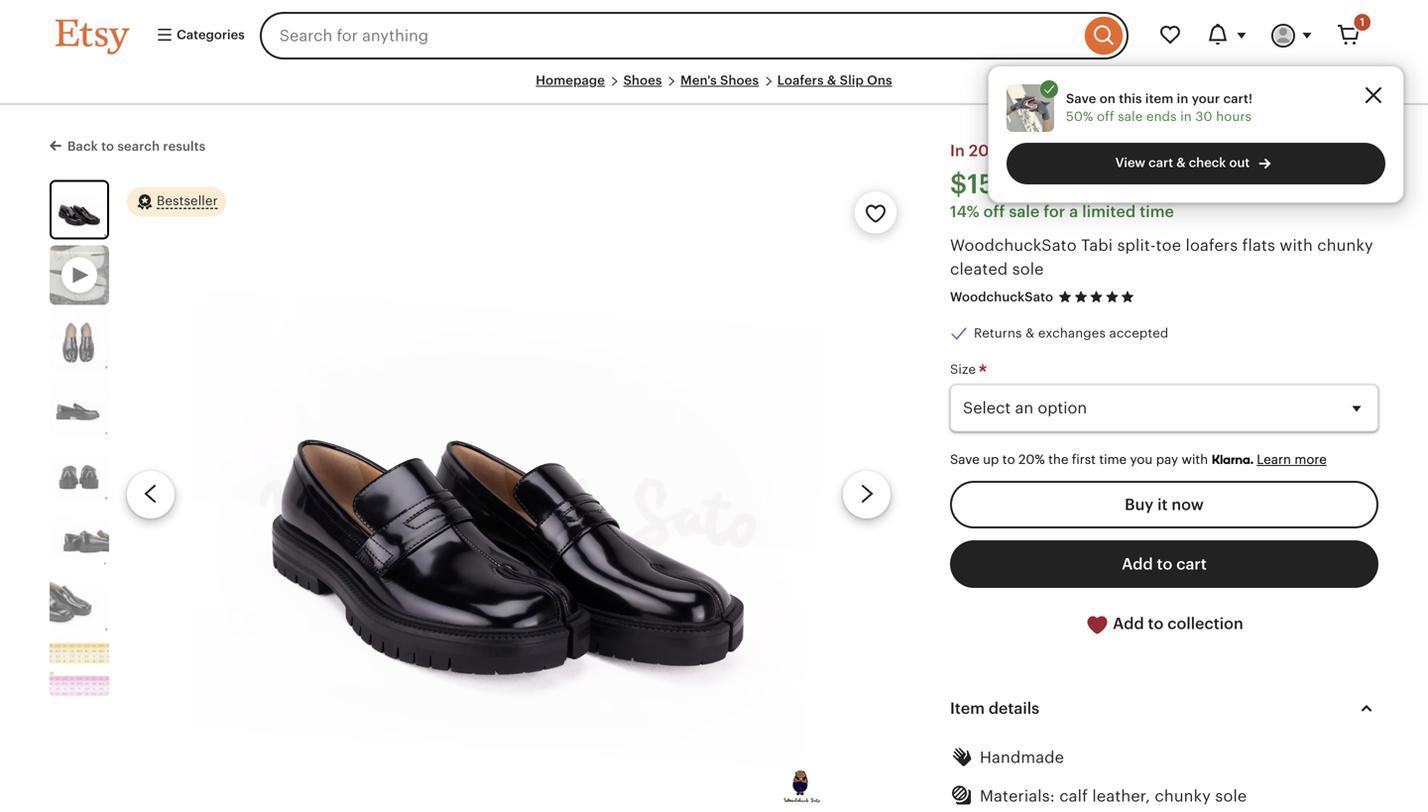 Task type: locate. For each thing, give the bounding box(es) containing it.
to down buy it now button
[[1157, 556, 1173, 573]]

save inside 'save on this item in your cart! 50% off sale ends in 30 hours'
[[1066, 91, 1096, 106]]

carts
[[1002, 142, 1041, 160]]

with right pay
[[1182, 452, 1208, 467]]

14% off sale for a limited time
[[950, 203, 1174, 220]]

to right back
[[101, 139, 114, 154]]

1 woodchucksato from the top
[[950, 236, 1077, 254]]

sale down $156.20 $181.63
[[1009, 203, 1040, 220]]

split-
[[1117, 236, 1156, 254]]

0 vertical spatial sale
[[1118, 109, 1143, 124]]

0 vertical spatial chunky
[[1317, 236, 1373, 254]]

14%
[[950, 203, 980, 220]]

sale inside 'save on this item in your cart! 50% off sale ends in 30 hours'
[[1118, 109, 1143, 124]]

to inside button
[[1148, 615, 1164, 633]]

this
[[1119, 91, 1142, 106]]

1 vertical spatial add
[[1113, 615, 1144, 633]]

1 horizontal spatial save
[[1066, 91, 1096, 106]]

it
[[1157, 496, 1168, 514]]

0 vertical spatial cart
[[1149, 155, 1173, 170]]

menu bar
[[56, 71, 1373, 105]]

1 vertical spatial cart
[[1176, 556, 1207, 573]]

1 horizontal spatial off
[[1097, 109, 1114, 124]]

0 horizontal spatial save
[[950, 452, 980, 467]]

& left slip
[[827, 73, 837, 88]]

chunky
[[1317, 236, 1373, 254], [1155, 788, 1211, 805]]

off down on
[[1097, 109, 1114, 124]]

&
[[827, 73, 837, 88], [1176, 155, 1186, 170], [1026, 326, 1035, 341]]

in 20+ carts
[[950, 142, 1041, 160]]

off down $156.20
[[983, 203, 1005, 220]]

back to search results link
[[50, 135, 206, 156]]

on
[[1100, 91, 1116, 106]]

save up 50%
[[1066, 91, 1096, 106]]

woodchucksato tabi split-toe loafers flats with chunky cleated sole
[[950, 236, 1373, 278]]

woodchucksato
[[950, 236, 1077, 254], [950, 289, 1053, 304]]

1 vertical spatial off
[[983, 203, 1005, 220]]

toe
[[1156, 236, 1181, 254]]

cart right view
[[1149, 155, 1173, 170]]

time inside "save up to 20% the first time you pay with klarna. learn more"
[[1099, 452, 1127, 467]]

woodchucksato inside woodchucksato tabi split-toe loafers flats with chunky cleated sole
[[950, 236, 1077, 254]]

woodchucksato tabi split-toe loafers flats with chunky cleated image 3 image
[[50, 376, 109, 436]]

$156.20
[[950, 169, 1054, 199]]

to right up
[[1002, 452, 1015, 467]]

view cart & check out link
[[1007, 143, 1386, 185]]

for
[[1044, 203, 1065, 220]]

learn
[[1257, 452, 1291, 467]]

time for limited
[[1140, 203, 1174, 220]]

chunky right leather,
[[1155, 788, 1211, 805]]

in
[[950, 142, 965, 160]]

off
[[1097, 109, 1114, 124], [983, 203, 1005, 220]]

1 link
[[1325, 12, 1373, 60]]

1 horizontal spatial sale
[[1118, 109, 1143, 124]]

0 horizontal spatial chunky
[[1155, 788, 1211, 805]]

woodchucksato tabi split-toe loafers flats with chunky cleated image 7 image
[[50, 638, 109, 697]]

cart down now
[[1176, 556, 1207, 573]]

item
[[950, 700, 985, 718]]

exchanges
[[1038, 326, 1106, 341]]

in right item
[[1177, 91, 1189, 106]]

1 horizontal spatial &
[[1026, 326, 1035, 341]]

add inside button
[[1122, 556, 1153, 573]]

shoes link
[[623, 73, 662, 88]]

sole
[[1012, 260, 1044, 278], [1215, 788, 1247, 805]]

limited
[[1082, 203, 1136, 220]]

woodchucksato up cleated on the right
[[950, 236, 1077, 254]]

1 horizontal spatial cart
[[1176, 556, 1207, 573]]

add down buy
[[1122, 556, 1153, 573]]

to
[[101, 139, 114, 154], [1002, 452, 1015, 467], [1157, 556, 1173, 573], [1148, 615, 1164, 633]]

0 vertical spatial off
[[1097, 109, 1114, 124]]

0 horizontal spatial sale
[[1009, 203, 1040, 220]]

time left the you
[[1099, 452, 1127, 467]]

1 horizontal spatial time
[[1140, 203, 1174, 220]]

size
[[950, 362, 980, 377]]

add
[[1122, 556, 1153, 573], [1113, 615, 1144, 633]]

1 vertical spatial &
[[1176, 155, 1186, 170]]

0 horizontal spatial shoes
[[623, 73, 662, 88]]

a
[[1069, 203, 1078, 220]]

save left up
[[950, 452, 980, 467]]

0 vertical spatial time
[[1140, 203, 1174, 220]]

buy it now button
[[950, 481, 1379, 529]]

leather,
[[1092, 788, 1150, 805]]

handmade
[[980, 749, 1064, 767]]

cart!
[[1223, 91, 1253, 106]]

to left collection at the right bottom of page
[[1148, 615, 1164, 633]]

details
[[989, 700, 1040, 718]]

loafers
[[1186, 236, 1238, 254]]

0 vertical spatial woodchucksato
[[950, 236, 1077, 254]]

to for add to cart
[[1157, 556, 1173, 573]]

0 vertical spatial sole
[[1012, 260, 1044, 278]]

0 vertical spatial save
[[1066, 91, 1096, 106]]

1 horizontal spatial shoes
[[720, 73, 759, 88]]

add down add to cart
[[1113, 615, 1144, 633]]

in left 30 at the top
[[1180, 109, 1192, 124]]

categories banner
[[20, 0, 1408, 71]]

time up toe
[[1140, 203, 1174, 220]]

shoes down search for anything 'text field'
[[623, 73, 662, 88]]

add to cart button
[[950, 541, 1379, 588]]

1 vertical spatial with
[[1182, 452, 1208, 467]]

add to collection
[[1109, 615, 1243, 633]]

view cart & check out
[[1115, 155, 1250, 170]]

woodchucksato down cleated on the right
[[950, 289, 1053, 304]]

men's shoes link
[[681, 73, 759, 88]]

woodchucksato tabi split-toe loafers flats with chunky cleated image 5 image
[[50, 507, 109, 567]]

buy
[[1125, 496, 1154, 514]]

& for ons
[[827, 73, 837, 88]]

to for add to collection
[[1148, 615, 1164, 633]]

1 vertical spatial chunky
[[1155, 788, 1211, 805]]

buy it now
[[1125, 496, 1204, 514]]

2 vertical spatial &
[[1026, 326, 1035, 341]]

0 vertical spatial with
[[1280, 236, 1313, 254]]

tabi
[[1081, 236, 1113, 254]]

men's shoes
[[681, 73, 759, 88]]

woodchucksato tabi split-toe loafers flats with chunky cleated image 1 image
[[194, 180, 824, 806], [52, 182, 107, 237]]

0 horizontal spatial off
[[983, 203, 1005, 220]]

None search field
[[260, 12, 1129, 60]]

returns
[[974, 326, 1022, 341]]

cart inside button
[[1176, 556, 1207, 573]]

add inside button
[[1113, 615, 1144, 633]]

ons
[[867, 73, 892, 88]]

the
[[1048, 452, 1069, 467]]

1 vertical spatial save
[[950, 452, 980, 467]]

bestseller
[[157, 193, 218, 208]]

back to search results
[[67, 139, 206, 154]]

accepted
[[1109, 326, 1169, 341]]

save inside "save up to 20% the first time you pay with klarna. learn more"
[[950, 452, 980, 467]]

you
[[1130, 452, 1153, 467]]

men's
[[681, 73, 717, 88]]

1 horizontal spatial chunky
[[1317, 236, 1373, 254]]

1 vertical spatial time
[[1099, 452, 1127, 467]]

with right flats
[[1280, 236, 1313, 254]]

sale down this
[[1118, 109, 1143, 124]]

1 horizontal spatial with
[[1280, 236, 1313, 254]]

0 horizontal spatial with
[[1182, 452, 1208, 467]]

in
[[1177, 91, 1189, 106], [1180, 109, 1192, 124]]

chunky right flats
[[1317, 236, 1373, 254]]

1 vertical spatial woodchucksato
[[950, 289, 1053, 304]]

& right returns
[[1026, 326, 1035, 341]]

& left check
[[1176, 155, 1186, 170]]

save
[[1066, 91, 1096, 106], [950, 452, 980, 467]]

shoes right men's
[[720, 73, 759, 88]]

0 horizontal spatial time
[[1099, 452, 1127, 467]]

to for back to search results
[[101, 139, 114, 154]]

back
[[67, 139, 98, 154]]

homepage link
[[536, 73, 605, 88]]

to inside button
[[1157, 556, 1173, 573]]

0 vertical spatial add
[[1122, 556, 1153, 573]]

0 horizontal spatial &
[[827, 73, 837, 88]]

shoes
[[623, 73, 662, 88], [720, 73, 759, 88]]

0 horizontal spatial sole
[[1012, 260, 1044, 278]]

time
[[1140, 203, 1174, 220], [1099, 452, 1127, 467]]

2 woodchucksato from the top
[[950, 289, 1053, 304]]

sale
[[1118, 109, 1143, 124], [1009, 203, 1040, 220]]

0 vertical spatial &
[[827, 73, 837, 88]]

materials:
[[980, 788, 1055, 805]]

1 horizontal spatial sole
[[1215, 788, 1247, 805]]



Task type: vqa. For each thing, say whether or not it's contained in the screenshot.
Lighthouse
no



Task type: describe. For each thing, give the bounding box(es) containing it.
woodchucksato for woodchucksato link
[[950, 289, 1053, 304]]

out
[[1229, 155, 1250, 170]]

woodchucksato for woodchucksato tabi split-toe loafers flats with chunky cleated sole
[[950, 236, 1077, 254]]

0 vertical spatial in
[[1177, 91, 1189, 106]]

woodchucksato tabi split-toe loafers flats with chunky cleated image 4 image
[[50, 442, 109, 501]]

slip
[[840, 73, 864, 88]]

results
[[163, 139, 206, 154]]

save for ends
[[1066, 91, 1096, 106]]

woodchucksato tabi split-toe loafers flats with chunky cleated image 6 image
[[50, 573, 109, 632]]

2 horizontal spatial &
[[1176, 155, 1186, 170]]

$181.63
[[1060, 177, 1107, 192]]

1 horizontal spatial woodchucksato tabi split-toe loafers flats with chunky cleated image 1 image
[[194, 180, 824, 806]]

check
[[1189, 155, 1226, 170]]

returns & exchanges accepted
[[974, 326, 1169, 341]]

loafers & slip ons
[[777, 73, 892, 88]]

1 vertical spatial sale
[[1009, 203, 1040, 220]]

pay
[[1156, 452, 1178, 467]]

with inside "save up to 20% the first time you pay with klarna. learn more"
[[1182, 452, 1208, 467]]

homepage
[[536, 73, 605, 88]]

view
[[1115, 155, 1146, 170]]

menu bar containing homepage
[[56, 71, 1373, 105]]

off inside 'save on this item in your cart! 50% off sale ends in 30 hours'
[[1097, 109, 1114, 124]]

add to collection button
[[950, 600, 1379, 649]]

0 horizontal spatial woodchucksato tabi split-toe loafers flats with chunky cleated image 1 image
[[52, 182, 107, 237]]

categories
[[174, 27, 245, 42]]

chunky inside woodchucksato tabi split-toe loafers flats with chunky cleated sole
[[1317, 236, 1373, 254]]

1 shoes from the left
[[623, 73, 662, 88]]

more
[[1295, 452, 1327, 467]]

ends
[[1146, 109, 1177, 124]]

Search for anything text field
[[260, 12, 1080, 60]]

sole inside woodchucksato tabi split-toe loafers flats with chunky cleated sole
[[1012, 260, 1044, 278]]

item details
[[950, 700, 1040, 718]]

to inside "save up to 20% the first time you pay with klarna. learn more"
[[1002, 452, 1015, 467]]

2 shoes from the left
[[720, 73, 759, 88]]

50%
[[1066, 109, 1093, 124]]

1
[[1360, 16, 1365, 28]]

materials: calf leather, chunky sole
[[980, 788, 1247, 805]]

woodchucksato link
[[950, 289, 1053, 304]]

with inside woodchucksato tabi split-toe loafers flats with chunky cleated sole
[[1280, 236, 1313, 254]]

loafers & slip ons link
[[777, 73, 892, 88]]

loafers
[[777, 73, 824, 88]]

klarna.
[[1212, 452, 1253, 468]]

item details button
[[932, 685, 1396, 732]]

time for first
[[1099, 452, 1127, 467]]

bestseller button
[[127, 186, 226, 217]]

first
[[1072, 452, 1096, 467]]

hours
[[1216, 109, 1252, 124]]

add to cart
[[1122, 556, 1207, 573]]

woodchucksato tabi split-toe loafers flats with chunky cleated image 2 image
[[50, 311, 109, 370]]

cleated
[[950, 260, 1008, 278]]

your
[[1192, 91, 1220, 106]]

categories button
[[141, 18, 254, 54]]

20%
[[1019, 452, 1045, 467]]

flats
[[1242, 236, 1275, 254]]

20+
[[969, 142, 998, 160]]

none search field inside the categories banner
[[260, 12, 1129, 60]]

search
[[117, 139, 160, 154]]

save for klarna.
[[950, 452, 980, 467]]

collection
[[1168, 615, 1243, 633]]

30
[[1195, 109, 1213, 124]]

learn more button
[[1257, 452, 1327, 467]]

add for add to cart
[[1122, 556, 1153, 573]]

now
[[1172, 496, 1204, 514]]

1 vertical spatial in
[[1180, 109, 1192, 124]]

up
[[983, 452, 999, 467]]

save on this item in your cart! 50% off sale ends in 30 hours
[[1066, 91, 1253, 124]]

save up to 20% the first time you pay with klarna. learn more
[[950, 452, 1327, 468]]

& for accepted
[[1026, 326, 1035, 341]]

0 horizontal spatial cart
[[1149, 155, 1173, 170]]

1 vertical spatial sole
[[1215, 788, 1247, 805]]

$156.20 $181.63
[[950, 169, 1107, 199]]

calf
[[1059, 788, 1088, 805]]

add for add to collection
[[1113, 615, 1144, 633]]

item
[[1145, 91, 1174, 106]]



